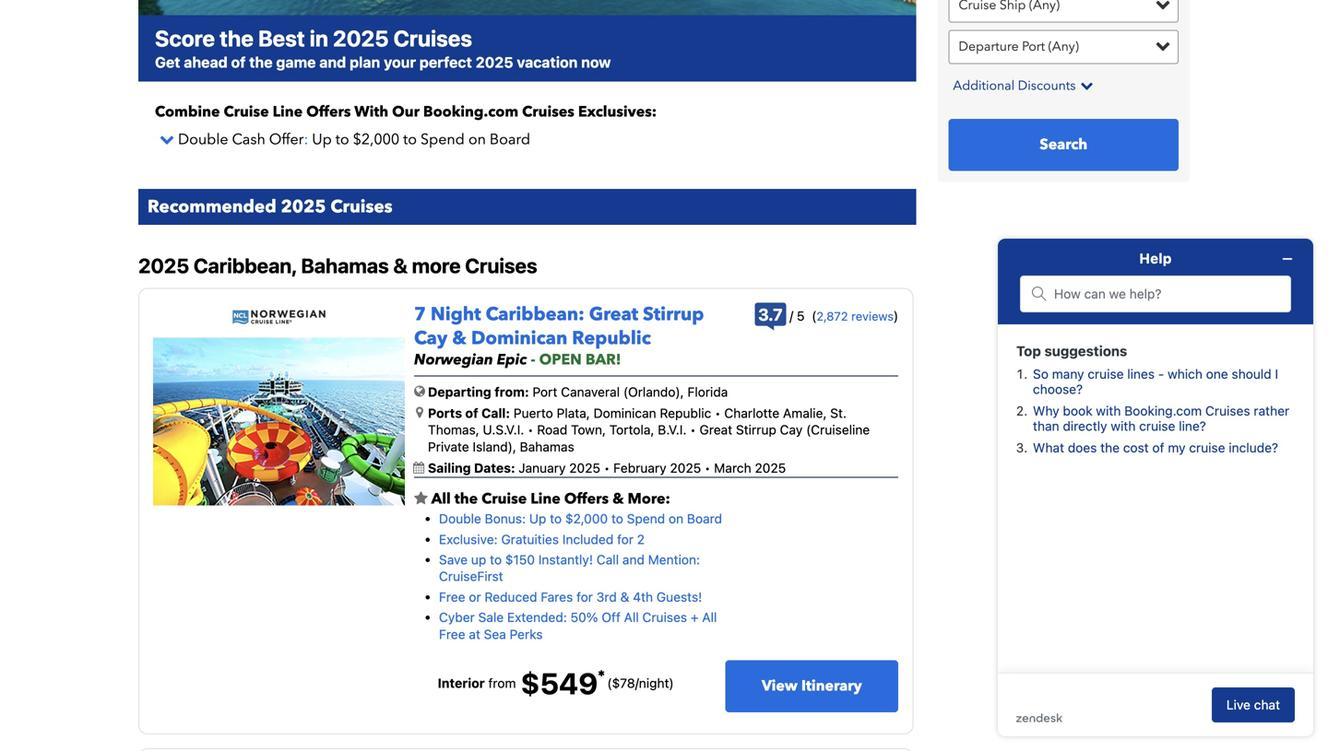 Task type: vqa. For each thing, say whether or not it's contained in the screenshot.
leftmost a
no



Task type: locate. For each thing, give the bounding box(es) containing it.
exclusive:
[[439, 532, 498, 547]]

1 vertical spatial cay
[[780, 423, 803, 438]]

free down cyber
[[439, 627, 465, 642]]

& left more:
[[613, 489, 624, 509]]

port left any
[[1022, 38, 1045, 55]]

1 horizontal spatial bahamas
[[520, 439, 574, 455]]

reduced
[[485, 590, 537, 605]]

up up exclusive: gratuities included for 2 link in the bottom left of the page
[[529, 512, 546, 527]]

search
[[1040, 135, 1088, 155]]

•
[[711, 406, 724, 421], [528, 423, 534, 438], [687, 423, 700, 438], [604, 461, 610, 476], [705, 461, 711, 476]]

all right star icon
[[431, 489, 451, 509]]

and inside 'score the best in 2025 cruises get ahead of the game and plan your perfect 2025 vacation now'
[[319, 54, 346, 71]]

interior from $549
[[438, 666, 598, 701]]

board up mention:
[[687, 512, 722, 527]]

2 vertical spatial the
[[455, 489, 478, 509]]

0 horizontal spatial cruise
[[224, 102, 269, 122]]

1 vertical spatial dominican
[[594, 406, 656, 421]]

2025 down the b.v.i. at the bottom
[[670, 461, 701, 476]]

offers up double bonus: up to $2,000 to spend on board link
[[564, 489, 609, 509]]

1 horizontal spatial all
[[624, 610, 639, 625]]

0 horizontal spatial up
[[312, 130, 332, 150]]

/ for ($78
[[635, 676, 639, 691]]

0 vertical spatial line
[[273, 102, 303, 122]]

for
[[617, 532, 634, 547], [577, 590, 593, 605]]

for up 50%
[[577, 590, 593, 605]]

great down florida
[[700, 423, 733, 438]]

0 vertical spatial stirrup
[[643, 302, 704, 327]]

double bonus: up to $2,000 to spend on board exclusive: gratuities included for 2 save up to $150 instantly! call and mention: cruisefirst free or reduced fares for 3rd & 4th guests! cyber sale extended: 50% off all cruises + all free at sea perks
[[439, 512, 722, 642]]

double down combine
[[178, 130, 228, 150]]

0 horizontal spatial bahamas
[[301, 254, 389, 278]]

0 horizontal spatial great
[[589, 302, 638, 327]]

republic up the b.v.i. at the bottom
[[660, 406, 711, 421]]

great
[[589, 302, 638, 327], [700, 423, 733, 438]]

0 vertical spatial of
[[231, 54, 246, 71]]

the down best
[[249, 54, 273, 71]]

1 vertical spatial $2,000
[[565, 512, 608, 527]]

0 horizontal spatial spend
[[421, 130, 465, 150]]

cruises down guests!
[[642, 610, 687, 625]]

1 vertical spatial great
[[700, 423, 733, 438]]

0 horizontal spatial line
[[273, 102, 303, 122]]

1 vertical spatial up
[[529, 512, 546, 527]]

line up offer
[[273, 102, 303, 122]]

1 horizontal spatial )
[[1075, 38, 1079, 55]]

chevron down image inside additional discounts dropdown button
[[1076, 79, 1094, 92]]

our
[[392, 102, 420, 122]]

to down combine cruise line offers with our booking.com cruises exclusives:
[[403, 130, 417, 150]]

1 horizontal spatial up
[[529, 512, 546, 527]]

all right +
[[702, 610, 717, 625]]

7 night caribbean: great stirrup cay & dominican republic norwegian epic - open bar!
[[414, 302, 704, 370]]

spend
[[421, 130, 465, 150], [627, 512, 665, 527]]

and down "in"
[[319, 54, 346, 71]]

ports of call:
[[428, 406, 510, 421]]

free or reduced fares for 3rd & 4th guests! link
[[439, 590, 702, 605]]

1 horizontal spatial dominican
[[594, 406, 656, 421]]

and
[[319, 54, 346, 71], [622, 553, 645, 568]]

departure port ( any )
[[959, 38, 1079, 55]]

1 vertical spatial board
[[687, 512, 722, 527]]

double bonus: up to $2,000 to spend on board link
[[439, 512, 722, 527]]

1 horizontal spatial stirrup
[[736, 423, 777, 438]]

1 vertical spatial port
[[533, 384, 557, 400]]

the
[[220, 26, 254, 51], [249, 54, 273, 71], [455, 489, 478, 509]]

free
[[439, 590, 465, 605], [439, 627, 465, 642]]

double up exclusive:
[[439, 512, 481, 527]]

line down "january"
[[531, 489, 561, 509]]

0 vertical spatial offers
[[306, 102, 351, 122]]

reviews
[[852, 309, 894, 323]]

0 vertical spatial double
[[178, 130, 228, 150]]

amalie,
[[783, 406, 827, 421]]

port
[[1022, 38, 1045, 55], [533, 384, 557, 400]]

1 vertical spatial and
[[622, 553, 645, 568]]

cruise up "cash"
[[224, 102, 269, 122]]

0 horizontal spatial republic
[[572, 326, 651, 351]]

january 2025 • february 2025 • march 2025
[[519, 461, 786, 476]]

on
[[468, 130, 486, 150], [669, 512, 684, 527]]

& left more at the top left of page
[[393, 254, 408, 278]]

chevron down image up search
[[1076, 79, 1094, 92]]

any
[[1052, 38, 1075, 55]]

( up discounts
[[1048, 38, 1052, 55]]

1 vertical spatial cruise
[[482, 489, 527, 509]]

open
[[539, 350, 582, 370]]

1 vertical spatial (
[[812, 309, 817, 324]]

1 horizontal spatial line
[[531, 489, 561, 509]]

departure
[[959, 38, 1019, 55]]

1 vertical spatial on
[[669, 512, 684, 527]]

0 horizontal spatial /
[[635, 676, 639, 691]]

of inside 'score the best in 2025 cruises get ahead of the game and plan your perfect 2025 vacation now'
[[231, 54, 246, 71]]

1 horizontal spatial cay
[[780, 423, 803, 438]]

1 vertical spatial of
[[465, 406, 478, 421]]

1 horizontal spatial $2,000
[[565, 512, 608, 527]]

2025 down recommended
[[138, 254, 189, 278]]

0 horizontal spatial for
[[577, 590, 593, 605]]

0 vertical spatial and
[[319, 54, 346, 71]]

more:
[[628, 489, 670, 509]]

0 vertical spatial (
[[1048, 38, 1052, 55]]

1 vertical spatial double
[[439, 512, 481, 527]]

$2,000 down with at the top of page
[[353, 130, 400, 150]]

departing
[[428, 384, 491, 400]]

puerto plata, dominican republic
[[514, 406, 711, 421]]

0 horizontal spatial (
[[812, 309, 817, 324]]

on down more:
[[669, 512, 684, 527]]

additional discounts button
[[953, 77, 1184, 94]]

/ left 5
[[790, 309, 794, 324]]

cay inside 7 night caribbean: great stirrup cay & dominican republic norwegian epic - open bar!
[[414, 326, 448, 351]]

bahamas inside great stirrup cay (cruiseline private island), bahamas
[[520, 439, 574, 455]]

town,
[[571, 423, 606, 438]]

cruises up caribbean:
[[465, 254, 537, 278]]

all right 'off'
[[624, 610, 639, 625]]

1 horizontal spatial of
[[465, 406, 478, 421]]

to right : on the top
[[336, 130, 349, 150]]

calendar image
[[413, 462, 424, 474]]

guests!
[[657, 590, 702, 605]]

republic
[[572, 326, 651, 351], [660, 406, 711, 421]]

cay down amalie,
[[780, 423, 803, 438]]

1 horizontal spatial port
[[1022, 38, 1045, 55]]

from
[[488, 676, 516, 691]]

0 horizontal spatial $2,000
[[353, 130, 400, 150]]

$2,000
[[353, 130, 400, 150], [565, 512, 608, 527]]

b.v.i.
[[658, 423, 687, 438]]

combine cruise line offers with our booking.com cruises exclusives:
[[155, 102, 657, 122]]

cay inside great stirrup cay (cruiseline private island), bahamas
[[780, 423, 803, 438]]

your
[[384, 54, 416, 71]]

great inside 7 night caribbean: great stirrup cay & dominican republic norwegian epic - open bar!
[[589, 302, 638, 327]]

great inside great stirrup cay (cruiseline private island), bahamas
[[700, 423, 733, 438]]

bonus:
[[485, 512, 526, 527]]

2 free from the top
[[439, 627, 465, 642]]

spend down 'booking.com'
[[421, 130, 465, 150]]

great up bar!
[[589, 302, 638, 327]]

$2,000 up included
[[565, 512, 608, 527]]

to right up
[[490, 553, 502, 568]]

of right ahead
[[231, 54, 246, 71]]

puerto
[[514, 406, 553, 421]]

perfect
[[420, 54, 472, 71]]

) inside 3.7 / 5 ( 2,872 reviews )
[[894, 309, 899, 324]]

get
[[155, 54, 180, 71]]

offers up : on the top
[[306, 102, 351, 122]]

0 vertical spatial chevron down image
[[1076, 79, 1094, 92]]

cruise
[[224, 102, 269, 122], [482, 489, 527, 509]]

1 vertical spatial the
[[249, 54, 273, 71]]

the down sailing dates:
[[455, 489, 478, 509]]

1 horizontal spatial cruise
[[482, 489, 527, 509]]

gratuities
[[501, 532, 559, 547]]

& inside 7 night caribbean: great stirrup cay & dominican republic norwegian epic - open bar!
[[452, 326, 467, 351]]

1 horizontal spatial on
[[669, 512, 684, 527]]

/ inside 3.7 / 5 ( 2,872 reviews )
[[790, 309, 794, 324]]

spend inside 'double bonus: up to $2,000 to spend on board exclusive: gratuities included for 2 save up to $150 instantly! call and mention: cruisefirst free or reduced fares for 3rd & 4th guests! cyber sale extended: 50% off all cruises + all free at sea perks'
[[627, 512, 665, 527]]

for left 2 at bottom
[[617, 532, 634, 547]]

cruise up bonus: on the left bottom of the page
[[482, 489, 527, 509]]

1 horizontal spatial offers
[[564, 489, 609, 509]]

bahamas down road at the bottom left of the page
[[520, 439, 574, 455]]

with
[[354, 102, 388, 122]]

0 vertical spatial /
[[790, 309, 794, 324]]

1 vertical spatial free
[[439, 627, 465, 642]]

2025 cruise deals image
[[138, 0, 917, 15]]

1 vertical spatial stirrup
[[736, 423, 777, 438]]

view
[[762, 677, 798, 697]]

0 vertical spatial cay
[[414, 326, 448, 351]]

1 horizontal spatial republic
[[660, 406, 711, 421]]

0 vertical spatial spend
[[421, 130, 465, 150]]

the up ahead
[[220, 26, 254, 51]]

of left "call:"
[[465, 406, 478, 421]]

1 vertical spatial line
[[531, 489, 561, 509]]

great stirrup cay (cruiseline private island), bahamas
[[428, 423, 870, 455]]

1 vertical spatial /
[[635, 676, 639, 691]]

off
[[602, 610, 621, 625]]

up right : on the top
[[312, 130, 332, 150]]

at
[[469, 627, 480, 642]]

chevron down image down combine
[[155, 132, 174, 147]]

1 horizontal spatial great
[[700, 423, 733, 438]]

1 horizontal spatial double
[[439, 512, 481, 527]]

double
[[178, 130, 228, 150], [439, 512, 481, 527]]

0 horizontal spatial )
[[894, 309, 899, 324]]

sale
[[478, 610, 504, 625]]

0 vertical spatial )
[[1075, 38, 1079, 55]]

additional discounts
[[953, 77, 1076, 94]]

1 horizontal spatial board
[[687, 512, 722, 527]]

0 vertical spatial the
[[220, 26, 254, 51]]

) right 2,872
[[894, 309, 899, 324]]

/ right asterisk image
[[635, 676, 639, 691]]

1 vertical spatial bahamas
[[520, 439, 574, 455]]

0 vertical spatial bahamas
[[301, 254, 389, 278]]

and down 2 at bottom
[[622, 553, 645, 568]]

) up additional discounts dropdown button on the right of the page
[[1075, 38, 1079, 55]]

bahamas up norwegian cruise line image
[[301, 254, 389, 278]]

cruises up '2025 caribbean, bahamas & more  cruises'
[[331, 195, 393, 219]]

1 horizontal spatial and
[[622, 553, 645, 568]]

0 horizontal spatial chevron down image
[[155, 132, 174, 147]]

double cash offer : up to $2,000 to spend on board
[[178, 130, 530, 150]]

plata,
[[557, 406, 590, 421]]

cyber
[[439, 610, 475, 625]]

on down 'booking.com'
[[468, 130, 486, 150]]

to
[[336, 130, 349, 150], [403, 130, 417, 150], [550, 512, 562, 527], [612, 512, 623, 527], [490, 553, 502, 568]]

port up 'puerto'
[[533, 384, 557, 400]]

)
[[1075, 38, 1079, 55], [894, 309, 899, 324]]

2025 caribbean, bahamas & more  cruises
[[138, 254, 537, 278]]

chevron down image
[[1076, 79, 1094, 92], [155, 132, 174, 147]]

florida
[[688, 384, 728, 400]]

1 horizontal spatial (
[[1048, 38, 1052, 55]]

to up included
[[612, 512, 623, 527]]

spend down more:
[[627, 512, 665, 527]]

($78
[[607, 676, 635, 691]]

1 vertical spatial spend
[[627, 512, 665, 527]]

free up cyber
[[439, 590, 465, 605]]

0 horizontal spatial stirrup
[[643, 302, 704, 327]]

island),
[[473, 439, 516, 455]]

5
[[797, 309, 805, 324]]

departing from: port canaveral (orlando), florida
[[428, 384, 728, 400]]

globe image
[[414, 385, 425, 398]]

caribbean,
[[194, 254, 297, 278]]

0 horizontal spatial dominican
[[471, 326, 568, 351]]

0 horizontal spatial cay
[[414, 326, 448, 351]]

republic up 'canaveral'
[[572, 326, 651, 351]]

double inside 'double bonus: up to $2,000 to spend on board exclusive: gratuities included for 2 save up to $150 instantly! call and mention: cruisefirst free or reduced fares for 3rd & 4th guests! cyber sale extended: 50% off all cruises + all free at sea perks'
[[439, 512, 481, 527]]

board down 'booking.com'
[[490, 130, 530, 150]]

& right 7
[[452, 326, 467, 351]]

none search field containing search
[[938, 0, 1190, 182]]

0 vertical spatial dominican
[[471, 326, 568, 351]]

discounts
[[1018, 77, 1076, 94]]

save up to $150 instantly! call and mention: cruisefirst link
[[439, 553, 700, 585]]

0 vertical spatial for
[[617, 532, 634, 547]]

exclusive: gratuities included for 2 link
[[439, 532, 645, 547]]

0 vertical spatial board
[[490, 130, 530, 150]]

2 horizontal spatial all
[[702, 610, 717, 625]]

None search field
[[938, 0, 1190, 182]]

0 vertical spatial on
[[468, 130, 486, 150]]

u.s.v.i.
[[483, 423, 524, 438]]

all the cruise line offers & more:
[[428, 489, 670, 509]]

0 vertical spatial great
[[589, 302, 638, 327]]

epic
[[497, 350, 527, 370]]

in
[[310, 26, 328, 51]]

( right 5
[[812, 309, 817, 324]]

& left 4th
[[620, 590, 629, 605]]

(
[[1048, 38, 1052, 55], [812, 309, 817, 324]]

stirrup up (orlando),
[[643, 302, 704, 327]]

0 horizontal spatial of
[[231, 54, 246, 71]]

bahamas
[[301, 254, 389, 278], [520, 439, 574, 455]]

cay up globe image
[[414, 326, 448, 351]]

1 vertical spatial )
[[894, 309, 899, 324]]

0 vertical spatial republic
[[572, 326, 651, 351]]

1 vertical spatial republic
[[660, 406, 711, 421]]

$2,000 inside 'double bonus: up to $2,000 to spend on board exclusive: gratuities included for 2 save up to $150 instantly! call and mention: cruisefirst free or reduced fares for 3rd & 4th guests! cyber sale extended: 50% off all cruises + all free at sea perks'
[[565, 512, 608, 527]]

up
[[312, 130, 332, 150], [529, 512, 546, 527]]

0 vertical spatial $2,000
[[353, 130, 400, 150]]

0 vertical spatial free
[[439, 590, 465, 605]]

game
[[276, 54, 316, 71]]

1 horizontal spatial /
[[790, 309, 794, 324]]

0 horizontal spatial port
[[533, 384, 557, 400]]

1 horizontal spatial spend
[[627, 512, 665, 527]]

0 horizontal spatial double
[[178, 130, 228, 150]]

cruises up perfect
[[393, 26, 472, 51]]

1 vertical spatial offers
[[564, 489, 609, 509]]

stirrup down charlotte on the right of page
[[736, 423, 777, 438]]

0 horizontal spatial and
[[319, 54, 346, 71]]

1 horizontal spatial chevron down image
[[1076, 79, 1094, 92]]

map marker image
[[416, 406, 423, 419]]



Task type: describe. For each thing, give the bounding box(es) containing it.
1 free from the top
[[439, 590, 465, 605]]

dates:
[[474, 461, 515, 476]]

0 horizontal spatial all
[[431, 489, 451, 509]]

up
[[471, 553, 486, 568]]

double for double bonus: up to $2,000 to spend on board exclusive: gratuities included for 2 save up to $150 instantly! call and mention: cruisefirst free or reduced fares for 3rd & 4th guests! cyber sale extended: 50% off all cruises + all free at sea perks
[[439, 512, 481, 527]]

double for double cash offer : up to $2,000 to spend on board
[[178, 130, 228, 150]]

/ for 3.7
[[790, 309, 794, 324]]

bar!
[[586, 350, 621, 370]]

2,872
[[817, 309, 848, 323]]

norwegian epic image
[[153, 338, 405, 506]]

sailing
[[428, 461, 471, 476]]

2,872 reviews link
[[817, 309, 894, 323]]

caribbean:
[[486, 302, 585, 327]]

0 vertical spatial port
[[1022, 38, 1045, 55]]

2025 up plan
[[333, 26, 389, 51]]

$150
[[505, 553, 535, 568]]

cash
[[232, 130, 265, 150]]

to down the all the cruise line offers & more:
[[550, 512, 562, 527]]

star image
[[414, 491, 428, 506]]

recommended
[[148, 195, 276, 219]]

interior
[[438, 676, 485, 691]]

0 vertical spatial up
[[312, 130, 332, 150]]

additional
[[953, 77, 1015, 94]]

february
[[613, 461, 667, 476]]

• road town, tortola, b.v.i.
[[524, 423, 687, 438]]

cruises inside 'double bonus: up to $2,000 to spend on board exclusive: gratuities included for 2 save up to $150 instantly! call and mention: cruisefirst free or reduced fares for 3rd & 4th guests! cyber sale extended: 50% off all cruises + all free at sea perks'
[[642, 610, 687, 625]]

+
[[691, 610, 699, 625]]

republic inside 7 night caribbean: great stirrup cay & dominican republic norwegian epic - open bar!
[[572, 326, 651, 351]]

and inside 'double bonus: up to $2,000 to spend on board exclusive: gratuities included for 2 save up to $150 instantly! call and mention: cruisefirst free or reduced fares for 3rd & 4th guests! cyber sale extended: 50% off all cruises + all free at sea perks'
[[622, 553, 645, 568]]

offer
[[269, 130, 304, 150]]

$549
[[521, 666, 598, 701]]

3.7
[[758, 305, 783, 325]]

cruises down vacation
[[522, 102, 575, 122]]

1 vertical spatial chevron down image
[[155, 132, 174, 147]]

included
[[563, 532, 614, 547]]

the for all
[[455, 489, 478, 509]]

2025 down : on the top
[[281, 195, 326, 219]]

night
[[431, 302, 481, 327]]

night)
[[639, 676, 674, 691]]

1 horizontal spatial for
[[617, 532, 634, 547]]

3rd
[[597, 590, 617, 605]]

call
[[597, 553, 619, 568]]

or
[[469, 590, 481, 605]]

4th
[[633, 590, 653, 605]]

0 horizontal spatial on
[[468, 130, 486, 150]]

extended:
[[507, 610, 567, 625]]

road
[[537, 423, 568, 438]]

0 vertical spatial cruise
[[224, 102, 269, 122]]

sailing dates:
[[428, 461, 519, 476]]

3.7 / 5 ( 2,872 reviews )
[[758, 305, 899, 325]]

now
[[581, 54, 611, 71]]

up inside 'double bonus: up to $2,000 to spend on board exclusive: gratuities included for 2 save up to $150 instantly! call and mention: cruisefirst free or reduced fares for 3rd & 4th guests! cyber sale extended: 50% off all cruises + all free at sea perks'
[[529, 512, 546, 527]]

vacation
[[517, 54, 578, 71]]

on inside 'double bonus: up to $2,000 to spend on board exclusive: gratuities included for 2 save up to $150 instantly! call and mention: cruisefirst free or reduced fares for 3rd & 4th guests! cyber sale extended: 50% off all cruises + all free at sea perks'
[[669, 512, 684, 527]]

:
[[304, 130, 308, 150]]

2025 right march
[[755, 461, 786, 476]]

private
[[428, 439, 469, 455]]

ports
[[428, 406, 462, 421]]

2025 down town,
[[569, 461, 601, 476]]

view itinerary link
[[725, 661, 899, 713]]

norwegian
[[414, 350, 493, 370]]

best
[[258, 26, 305, 51]]

perks
[[510, 627, 543, 642]]

stirrup inside 7 night caribbean: great stirrup cay & dominican republic norwegian epic - open bar!
[[643, 302, 704, 327]]

recommended 2025 cruises
[[148, 195, 393, 219]]

0 horizontal spatial offers
[[306, 102, 351, 122]]

the for score
[[220, 26, 254, 51]]

( inside 3.7 / 5 ( 2,872 reviews )
[[812, 309, 817, 324]]

canaveral
[[561, 384, 620, 400]]

( inside search box
[[1048, 38, 1052, 55]]

stirrup inside great stirrup cay (cruiseline private island), bahamas
[[736, 423, 777, 438]]

fares
[[541, 590, 573, 605]]

exclusives:
[[578, 102, 657, 122]]

instantly!
[[539, 553, 593, 568]]

cruises inside 'score the best in 2025 cruises get ahead of the game and plan your perfect 2025 vacation now'
[[393, 26, 472, 51]]

search link
[[949, 119, 1179, 171]]

plan
[[350, 54, 380, 71]]

save
[[439, 553, 468, 568]]

thomas,
[[428, 423, 479, 438]]

january
[[519, 461, 566, 476]]

norwegian cruise line image
[[232, 309, 326, 325]]

booking.com
[[423, 102, 519, 122]]

tortola,
[[609, 423, 654, 438]]

1 vertical spatial for
[[577, 590, 593, 605]]

& inside 'double bonus: up to $2,000 to spend on board exclusive: gratuities included for 2 save up to $150 instantly! call and mention: cruisefirst free or reduced fares for 3rd & 4th guests! cyber sale extended: 50% off all cruises + all free at sea perks'
[[620, 590, 629, 605]]

sea
[[484, 627, 506, 642]]

score the best in 2025 cruises get ahead of the game and plan your perfect 2025 vacation now
[[155, 26, 611, 71]]

view itinerary
[[762, 677, 862, 697]]

from:
[[495, 384, 529, 400]]

asterisk image
[[598, 670, 605, 677]]

50%
[[571, 610, 598, 625]]

-
[[531, 350, 536, 370]]

(orlando),
[[623, 384, 684, 400]]

cyber sale extended: 50% off all cruises + all free at sea perks link
[[439, 610, 717, 642]]

dominican inside 7 night caribbean: great stirrup cay & dominican republic norwegian epic - open bar!
[[471, 326, 568, 351]]

0 horizontal spatial board
[[490, 130, 530, 150]]

board inside 'double bonus: up to $2,000 to spend on board exclusive: gratuities included for 2 save up to $150 instantly! call and mention: cruisefirst free or reduced fares for 3rd & 4th guests! cyber sale extended: 50% off all cruises + all free at sea perks'
[[687, 512, 722, 527]]

2025 right perfect
[[476, 54, 513, 71]]

call:
[[482, 406, 510, 421]]

ahead
[[184, 54, 228, 71]]

combine
[[155, 102, 220, 122]]

st.
[[830, 406, 847, 421]]



